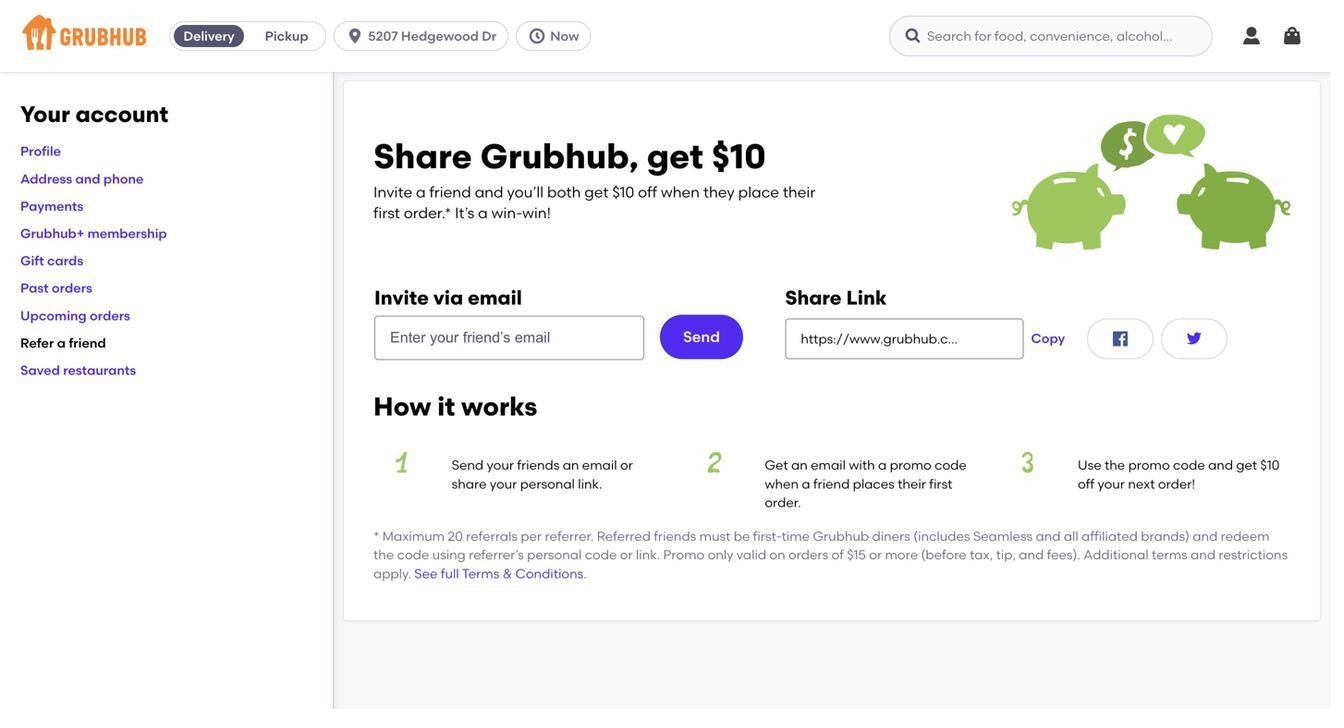Task type: vqa. For each thing, say whether or not it's contained in the screenshot.
first squares from right
no



Task type: describe. For each thing, give the bounding box(es) containing it.
grubhub+
[[20, 226, 84, 241]]

send your friends an email or share your personal link.
[[452, 457, 633, 492]]

off inside the "share grubhub, get $10 invite a friend and you'll both get $10 off when they place their first order.* it's a win-win!"
[[638, 183, 657, 201]]

share for link
[[785, 286, 842, 310]]

see full terms & conditions link
[[414, 566, 584, 582]]

saved
[[20, 362, 60, 378]]

diners
[[872, 528, 911, 544]]

see
[[414, 566, 438, 582]]

a right with
[[878, 457, 887, 473]]

hedgewood
[[401, 28, 479, 44]]

Search for food, convenience, alcohol... search field
[[889, 16, 1213, 56]]

*
[[374, 528, 379, 544]]

referrals
[[466, 528, 518, 544]]

brands)
[[1141, 528, 1190, 544]]

profile link
[[20, 144, 61, 159]]

off inside "use the promo code and get $10 off your next order!"
[[1078, 476, 1095, 492]]

share link
[[785, 286, 887, 310]]

place
[[738, 183, 779, 201]]

code inside the get an email with a promo code when a friend places their first order.
[[935, 457, 967, 473]]

1 vertical spatial get
[[585, 183, 609, 201]]

win!
[[522, 204, 551, 222]]

past orders
[[20, 280, 92, 296]]

link. inside * maximum 20 referrals per referrer. referred friends must be first-time grubhub diners (includes seamless and all affiliated brands) and redeem the code using referrer's personal code or link. promo only valid on orders of $15 or more (before tax, tip, and fees). additional terms and restrictions apply.
[[636, 547, 660, 563]]

more
[[885, 547, 918, 563]]

get an email with a promo code when a friend places their first order.
[[765, 457, 967, 510]]

5207
[[368, 28, 398, 44]]

.
[[584, 566, 587, 582]]

and left 'all'
[[1036, 528, 1061, 544]]

gift cards
[[20, 253, 83, 269]]

step 3 image
[[1000, 452, 1056, 473]]

refer
[[20, 335, 54, 351]]

use the promo code and get $10 off your next order!
[[1078, 457, 1280, 492]]

send button
[[660, 315, 743, 359]]

their inside the get an email with a promo code when a friend places their first order.
[[898, 476, 926, 492]]

2 horizontal spatial svg image
[[1241, 25, 1263, 47]]

grubhub,
[[480, 136, 639, 177]]

&
[[503, 566, 512, 582]]

delivery
[[183, 28, 235, 44]]

must
[[700, 528, 731, 544]]

delivery button
[[170, 21, 248, 51]]

invite inside the "share grubhub, get $10 invite a friend and you'll both get $10 off when they place their first order.* it's a win-win!"
[[374, 183, 412, 201]]

referrer's
[[469, 547, 524, 563]]

code up .
[[585, 547, 617, 563]]

cards
[[47, 253, 83, 269]]

link. inside send your friends an email or share your personal link.
[[578, 476, 602, 492]]

the inside "use the promo code and get $10 off your next order!"
[[1105, 457, 1125, 473]]

* maximum 20 referrals per referrer. referred friends must be first-time grubhub diners (includes seamless and all affiliated brands) and redeem the code using referrer's personal code or link. promo only valid on orders of $15 or more (before tax, tip, and fees). additional terms and restrictions apply.
[[374, 528, 1288, 582]]

get
[[765, 457, 788, 473]]

now
[[550, 28, 579, 44]]

5207 hedgewood dr button
[[334, 21, 516, 51]]

(includes
[[914, 528, 970, 544]]

terms
[[462, 566, 500, 582]]

full
[[441, 566, 459, 582]]

promo
[[663, 547, 705, 563]]

copy
[[1031, 331, 1065, 346]]

upcoming
[[20, 308, 87, 323]]

share for grubhub,
[[374, 136, 472, 177]]

email inside send your friends an email or share your personal link.
[[582, 457, 617, 473]]

1 horizontal spatial get
[[647, 136, 704, 177]]

share grubhub, get $10 invite a friend and you'll both get $10 off when they place their first order.* it's a win-win!
[[374, 136, 816, 222]]

orders for upcoming orders
[[90, 308, 130, 323]]

restaurants
[[63, 362, 136, 378]]

gift cards link
[[20, 253, 83, 269]]

1 vertical spatial $10
[[612, 183, 635, 201]]

(before
[[921, 547, 967, 563]]

first-
[[753, 528, 782, 544]]

places
[[853, 476, 895, 492]]

the inside * maximum 20 referrals per referrer. referred friends must be first-time grubhub diners (includes seamless and all affiliated brands) and redeem the code using referrer's personal code or link. promo only valid on orders of $15 or more (before tax, tip, and fees). additional terms and restrictions apply.
[[374, 547, 394, 563]]

step 1 image
[[374, 452, 430, 473]]

they
[[703, 183, 735, 201]]

conditions
[[516, 566, 584, 582]]

how it works
[[374, 391, 538, 422]]

an inside send your friends an email or share your personal link.
[[563, 457, 579, 473]]

be
[[734, 528, 750, 544]]

your account
[[20, 101, 168, 128]]

with
[[849, 457, 875, 473]]

$10 inside "use the promo code and get $10 off your next order!"
[[1261, 457, 1280, 473]]

all
[[1064, 528, 1079, 544]]

referred
[[597, 528, 651, 544]]

1 horizontal spatial svg image
[[1184, 328, 1206, 350]]

maximum
[[383, 528, 445, 544]]

code down maximum
[[397, 547, 429, 563]]

your right share
[[490, 476, 517, 492]]

address and phone
[[20, 171, 144, 187]]

code inside "use the promo code and get $10 off your next order!"
[[1173, 457, 1205, 473]]

copy button
[[1024, 318, 1073, 359]]

seamless
[[973, 528, 1033, 544]]

additional
[[1084, 547, 1149, 563]]

when inside the get an email with a promo code when a friend places their first order.
[[765, 476, 799, 492]]

payments
[[20, 198, 83, 214]]

a right the "it's"
[[478, 204, 488, 222]]

order.
[[765, 495, 801, 510]]

and right tip,
[[1019, 547, 1044, 563]]

step 2 image
[[687, 452, 743, 473]]

via
[[433, 286, 463, 310]]

use
[[1078, 457, 1102, 473]]

main navigation navigation
[[0, 0, 1331, 72]]

grubhub
[[813, 528, 869, 544]]

past
[[20, 280, 49, 296]]

account
[[75, 101, 168, 128]]

your down works
[[487, 457, 514, 473]]

Enter your friend's email email field
[[374, 316, 644, 360]]

and right terms
[[1191, 547, 1216, 563]]

win-
[[492, 204, 522, 222]]

and inside "use the promo code and get $10 off your next order!"
[[1209, 457, 1233, 473]]

friends inside send your friends an email or share your personal link.
[[517, 457, 560, 473]]

order!
[[1158, 476, 1196, 492]]

send for send
[[683, 328, 720, 346]]



Task type: locate. For each thing, give the bounding box(es) containing it.
20
[[448, 528, 463, 544]]

0 horizontal spatial first
[[374, 204, 400, 222]]

email for invite via email
[[468, 286, 522, 310]]

when inside the "share grubhub, get $10 invite a friend and you'll both get $10 off when they place their first order.* it's a win-win!"
[[661, 183, 700, 201]]

0 horizontal spatial send
[[452, 457, 484, 473]]

1 horizontal spatial the
[[1105, 457, 1125, 473]]

2 vertical spatial get
[[1237, 457, 1258, 473]]

code
[[935, 457, 967, 473], [1173, 457, 1205, 473], [397, 547, 429, 563], [585, 547, 617, 563]]

redeem
[[1221, 528, 1270, 544]]

upcoming orders link
[[20, 308, 130, 323]]

None text field
[[785, 318, 1024, 359]]

0 vertical spatial send
[[683, 328, 720, 346]]

1 vertical spatial their
[[898, 476, 926, 492]]

orders up upcoming orders link
[[52, 280, 92, 296]]

1 vertical spatial orders
[[90, 308, 130, 323]]

time
[[782, 528, 810, 544]]

membership
[[87, 226, 167, 241]]

1 vertical spatial off
[[1078, 476, 1095, 492]]

payments link
[[20, 198, 83, 214]]

and up redeem
[[1209, 457, 1233, 473]]

svg image inside the now button
[[528, 27, 547, 45]]

link. down referred
[[636, 547, 660, 563]]

an right 'get'
[[791, 457, 808, 473]]

email up referred
[[582, 457, 617, 473]]

0 vertical spatial invite
[[374, 183, 412, 201]]

0 horizontal spatial the
[[374, 547, 394, 563]]

the down *
[[374, 547, 394, 563]]

0 vertical spatial off
[[638, 183, 657, 201]]

1 horizontal spatial promo
[[1129, 457, 1170, 473]]

0 vertical spatial get
[[647, 136, 704, 177]]

0 vertical spatial $10
[[712, 136, 766, 177]]

0 horizontal spatial promo
[[890, 457, 932, 473]]

personal inside * maximum 20 referrals per referrer. referred friends must be first-time grubhub diners (includes seamless and all affiliated brands) and redeem the code using referrer's personal code or link. promo only valid on orders of $15 or more (before tax, tip, and fees). additional terms and restrictions apply.
[[527, 547, 582, 563]]

valid
[[737, 547, 767, 563]]

friend
[[429, 183, 471, 201], [69, 335, 106, 351], [814, 476, 850, 492]]

1 horizontal spatial their
[[898, 476, 926, 492]]

when left they
[[661, 183, 700, 201]]

or right $15
[[869, 547, 882, 563]]

referrer.
[[545, 528, 594, 544]]

0 vertical spatial share
[[374, 136, 472, 177]]

get
[[647, 136, 704, 177], [585, 183, 609, 201], [1237, 457, 1258, 473]]

1 an from the left
[[563, 457, 579, 473]]

1 horizontal spatial friend
[[429, 183, 471, 201]]

share
[[452, 476, 487, 492]]

$10 right both
[[612, 183, 635, 201]]

$10 up redeem
[[1261, 457, 1280, 473]]

dr
[[482, 28, 497, 44]]

share inside the "share grubhub, get $10 invite a friend and you'll both get $10 off when they place their first order.* it's a win-win!"
[[374, 136, 472, 177]]

first left order.*
[[374, 204, 400, 222]]

personal up 'conditions'
[[527, 547, 582, 563]]

first inside the get an email with a promo code when a friend places their first order.
[[930, 476, 953, 492]]

0 horizontal spatial share
[[374, 136, 472, 177]]

0 horizontal spatial when
[[661, 183, 700, 201]]

grubhub+ membership link
[[20, 226, 167, 241]]

1 vertical spatial friend
[[69, 335, 106, 351]]

1 vertical spatial send
[[452, 457, 484, 473]]

friends inside * maximum 20 referrals per referrer. referred friends must be first-time grubhub diners (includes seamless and all affiliated brands) and redeem the code using referrer's personal code or link. promo only valid on orders of $15 or more (before tax, tip, and fees). additional terms and restrictions apply.
[[654, 528, 696, 544]]

terms
[[1152, 547, 1188, 563]]

when
[[661, 183, 700, 201], [765, 476, 799, 492]]

tip,
[[996, 547, 1016, 563]]

personal
[[520, 476, 575, 492], [527, 547, 582, 563]]

orders down time
[[789, 547, 829, 563]]

your
[[20, 101, 70, 128]]

first up (includes
[[930, 476, 953, 492]]

1 vertical spatial friends
[[654, 528, 696, 544]]

get up they
[[647, 136, 704, 177]]

email up enter your friend's email email field
[[468, 286, 522, 310]]

0 vertical spatial when
[[661, 183, 700, 201]]

1 horizontal spatial share
[[785, 286, 842, 310]]

a right refer at the top left of page
[[57, 335, 66, 351]]

gift
[[20, 253, 44, 269]]

see full terms & conditions .
[[414, 566, 587, 582]]

2 vertical spatial orders
[[789, 547, 829, 563]]

now button
[[516, 21, 599, 51]]

0 vertical spatial friend
[[429, 183, 471, 201]]

0 horizontal spatial their
[[783, 183, 816, 201]]

or up referred
[[620, 457, 633, 473]]

0 horizontal spatial friend
[[69, 335, 106, 351]]

off
[[638, 183, 657, 201], [1078, 476, 1095, 492]]

share up order.*
[[374, 136, 472, 177]]

0 vertical spatial orders
[[52, 280, 92, 296]]

orders up the refer a friend
[[90, 308, 130, 323]]

saved restaurants
[[20, 362, 136, 378]]

link
[[847, 286, 887, 310]]

their right place
[[783, 183, 816, 201]]

1 vertical spatial the
[[374, 547, 394, 563]]

0 vertical spatial the
[[1105, 457, 1125, 473]]

first inside the "share grubhub, get $10 invite a friend and you'll both get $10 off when they place their first order.* it's a win-win!"
[[374, 204, 400, 222]]

saved restaurants link
[[20, 362, 136, 378]]

of
[[832, 547, 844, 563]]

$15
[[847, 547, 866, 563]]

past orders link
[[20, 280, 92, 296]]

invite
[[374, 183, 412, 201], [374, 286, 429, 310]]

refer a friend
[[20, 335, 106, 351]]

0 vertical spatial their
[[783, 183, 816, 201]]

and left the phone
[[75, 171, 100, 187]]

0 vertical spatial first
[[374, 204, 400, 222]]

get right both
[[585, 183, 609, 201]]

1 vertical spatial invite
[[374, 286, 429, 310]]

and right the brands)
[[1193, 528, 1218, 544]]

the right use
[[1105, 457, 1125, 473]]

both
[[547, 183, 581, 201]]

friends down works
[[517, 457, 560, 473]]

promo
[[890, 457, 932, 473], [1129, 457, 1170, 473]]

promo inside "use the promo code and get $10 off your next order!"
[[1129, 457, 1170, 473]]

a up time
[[802, 476, 810, 492]]

send inside send your friends an email or share your personal link.
[[452, 457, 484, 473]]

or down referred
[[620, 547, 633, 563]]

email for get an email with a promo code when a friend places their first order.
[[811, 457, 846, 473]]

code up (includes
[[935, 457, 967, 473]]

orders
[[52, 280, 92, 296], [90, 308, 130, 323], [789, 547, 829, 563]]

phone
[[103, 171, 144, 187]]

2 horizontal spatial get
[[1237, 457, 1258, 473]]

affiliated
[[1082, 528, 1138, 544]]

1 vertical spatial first
[[930, 476, 953, 492]]

1 horizontal spatial link.
[[636, 547, 660, 563]]

orders for past orders
[[52, 280, 92, 296]]

0 horizontal spatial email
[[468, 286, 522, 310]]

restrictions
[[1219, 547, 1288, 563]]

a
[[416, 183, 426, 201], [478, 204, 488, 222], [57, 335, 66, 351], [878, 457, 887, 473], [802, 476, 810, 492]]

code up the order!
[[1173, 457, 1205, 473]]

2 horizontal spatial friend
[[814, 476, 850, 492]]

5207 hedgewood dr
[[368, 28, 497, 44]]

$10 up place
[[712, 136, 766, 177]]

personal up per
[[520, 476, 575, 492]]

0 horizontal spatial svg image
[[528, 27, 547, 45]]

friend inside the get an email with a promo code when a friend places their first order.
[[814, 476, 850, 492]]

per
[[521, 528, 542, 544]]

send inside send button
[[683, 328, 720, 346]]

0 vertical spatial link.
[[578, 476, 602, 492]]

1 promo from the left
[[890, 457, 932, 473]]

$10
[[712, 136, 766, 177], [612, 183, 635, 201], [1261, 457, 1280, 473]]

1 horizontal spatial $10
[[712, 136, 766, 177]]

1 vertical spatial share
[[785, 286, 842, 310]]

1 vertical spatial link.
[[636, 547, 660, 563]]

the
[[1105, 457, 1125, 473], [374, 547, 394, 563]]

1 horizontal spatial first
[[930, 476, 953, 492]]

it's
[[455, 204, 475, 222]]

works
[[462, 391, 538, 422]]

0 vertical spatial friends
[[517, 457, 560, 473]]

next
[[1128, 476, 1155, 492]]

or inside send your friends an email or share your personal link.
[[620, 457, 633, 473]]

1 vertical spatial when
[[765, 476, 799, 492]]

pickup
[[265, 28, 308, 44]]

friend up saved restaurants
[[69, 335, 106, 351]]

your inside "use the promo code and get $10 off your next order!"
[[1098, 476, 1125, 492]]

an up referrer. at the bottom of the page
[[563, 457, 579, 473]]

send for send your friends an email or share your personal link.
[[452, 457, 484, 473]]

2 vertical spatial $10
[[1261, 457, 1280, 473]]

1 horizontal spatial an
[[791, 457, 808, 473]]

svg image
[[1241, 25, 1263, 47], [528, 27, 547, 45], [1184, 328, 1206, 350]]

0 horizontal spatial friends
[[517, 457, 560, 473]]

refer a friend link
[[20, 335, 106, 351]]

promo up next
[[1129, 457, 1170, 473]]

1 horizontal spatial send
[[683, 328, 720, 346]]

off down use
[[1078, 476, 1095, 492]]

1 horizontal spatial when
[[765, 476, 799, 492]]

2 promo from the left
[[1129, 457, 1170, 473]]

0 horizontal spatial get
[[585, 183, 609, 201]]

profile
[[20, 144, 61, 159]]

0 horizontal spatial link.
[[578, 476, 602, 492]]

pickup button
[[248, 21, 326, 51]]

share grubhub and save image
[[1012, 111, 1291, 251]]

share
[[374, 136, 472, 177], [785, 286, 842, 310]]

their right places at the right
[[898, 476, 926, 492]]

upcoming orders
[[20, 308, 130, 323]]

off left they
[[638, 183, 657, 201]]

invite up order.*
[[374, 183, 412, 201]]

address and phone link
[[20, 171, 144, 187]]

2 horizontal spatial email
[[811, 457, 846, 473]]

personal inside send your friends an email or share your personal link.
[[520, 476, 575, 492]]

promo up places at the right
[[890, 457, 932, 473]]

fees).
[[1047, 547, 1081, 563]]

friends up promo
[[654, 528, 696, 544]]

friend down with
[[814, 476, 850, 492]]

apply.
[[374, 566, 411, 582]]

link.
[[578, 476, 602, 492], [636, 547, 660, 563]]

0 horizontal spatial $10
[[612, 183, 635, 201]]

orders inside * maximum 20 referrals per referrer. referred friends must be first-time grubhub diners (includes seamless and all affiliated brands) and redeem the code using referrer's personal code or link. promo only valid on orders of $15 or more (before tax, tip, and fees). additional terms and restrictions apply.
[[789, 547, 829, 563]]

and up win-
[[475, 183, 504, 201]]

email inside the get an email with a promo code when a friend places their first order.
[[811, 457, 846, 473]]

2 an from the left
[[791, 457, 808, 473]]

2 horizontal spatial $10
[[1261, 457, 1280, 473]]

get up redeem
[[1237, 457, 1258, 473]]

0 horizontal spatial an
[[563, 457, 579, 473]]

2 vertical spatial friend
[[814, 476, 850, 492]]

link. up referrer. at the bottom of the page
[[578, 476, 602, 492]]

email
[[468, 286, 522, 310], [582, 457, 617, 473], [811, 457, 846, 473]]

1 vertical spatial personal
[[527, 547, 582, 563]]

friend inside the "share grubhub, get $10 invite a friend and you'll both get $10 off when they place their first order.* it's a win-win!"
[[429, 183, 471, 201]]

0 vertical spatial personal
[[520, 476, 575, 492]]

their inside the "share grubhub, get $10 invite a friend and you'll both get $10 off when they place their first order.* it's a win-win!"
[[783, 183, 816, 201]]

share left link
[[785, 286, 842, 310]]

using
[[432, 547, 466, 563]]

it
[[437, 391, 455, 422]]

1 horizontal spatial off
[[1078, 476, 1095, 492]]

tax,
[[970, 547, 993, 563]]

invite left via
[[374, 286, 429, 310]]

a up order.*
[[416, 183, 426, 201]]

1 horizontal spatial email
[[582, 457, 617, 473]]

get inside "use the promo code and get $10 off your next order!"
[[1237, 457, 1258, 473]]

order.*
[[404, 204, 451, 222]]

0 horizontal spatial off
[[638, 183, 657, 201]]

only
[[708, 547, 734, 563]]

friend up the "it's"
[[429, 183, 471, 201]]

grubhub+ membership
[[20, 226, 167, 241]]

how
[[374, 391, 431, 422]]

svg image inside 5207 hedgewood dr button
[[346, 27, 364, 45]]

email left with
[[811, 457, 846, 473]]

when up order.
[[765, 476, 799, 492]]

on
[[770, 547, 786, 563]]

an inside the get an email with a promo code when a friend places their first order.
[[791, 457, 808, 473]]

svg image
[[1282, 25, 1304, 47], [346, 27, 364, 45], [904, 27, 923, 45], [1110, 328, 1132, 350]]

1 horizontal spatial friends
[[654, 528, 696, 544]]

first
[[374, 204, 400, 222], [930, 476, 953, 492]]

your down use
[[1098, 476, 1125, 492]]

and inside the "share grubhub, get $10 invite a friend and you'll both get $10 off when they place their first order.* it's a win-win!"
[[475, 183, 504, 201]]

address
[[20, 171, 72, 187]]

promo inside the get an email with a promo code when a friend places their first order.
[[890, 457, 932, 473]]



